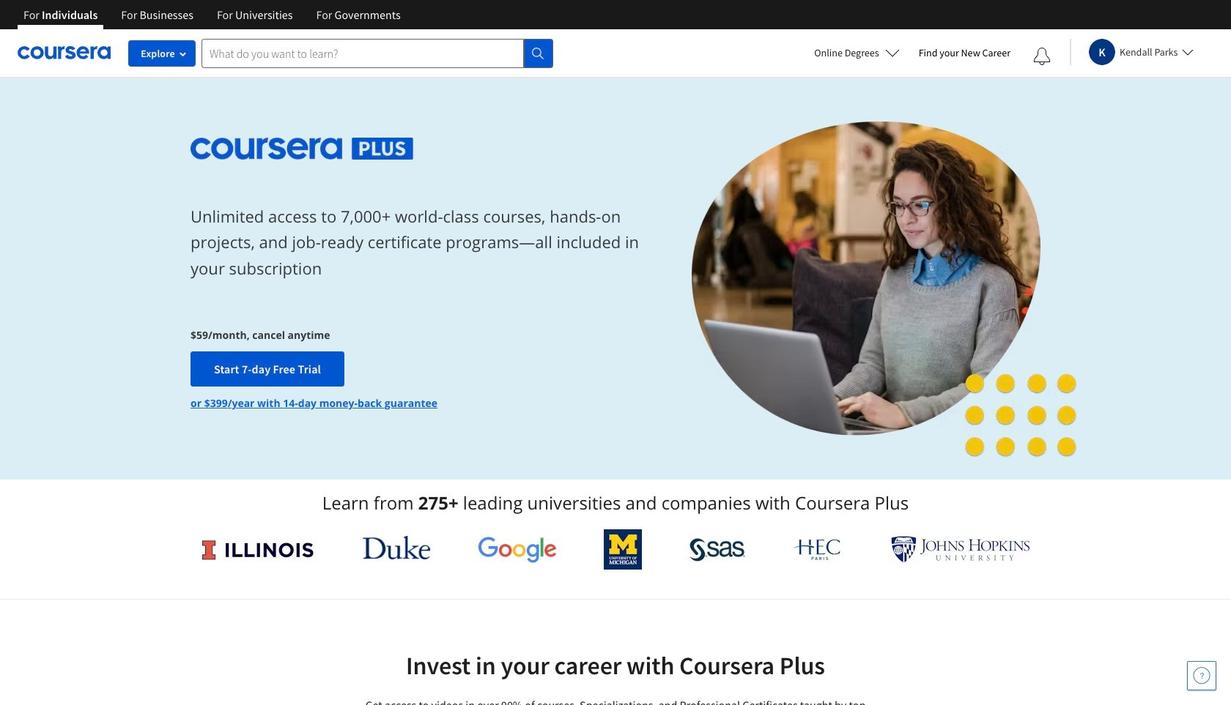 Task type: vqa. For each thing, say whether or not it's contained in the screenshot.
'disclose'
no



Task type: locate. For each thing, give the bounding box(es) containing it.
coursera image
[[18, 41, 111, 65]]

johns hopkins university image
[[891, 537, 1031, 564]]

help center image
[[1193, 668, 1211, 685]]

banner navigation
[[12, 0, 412, 29]]

university of illinois at urbana-champaign image
[[201, 538, 315, 562]]

None search field
[[202, 38, 553, 68]]

sas image
[[690, 538, 745, 562]]

coursera plus image
[[191, 138, 414, 160]]

university of michigan image
[[604, 530, 642, 570]]



Task type: describe. For each thing, give the bounding box(es) containing it.
What do you want to learn? text field
[[202, 38, 524, 68]]

duke university image
[[363, 537, 430, 560]]

google image
[[478, 537, 557, 564]]

hec paris image
[[793, 535, 844, 565]]



